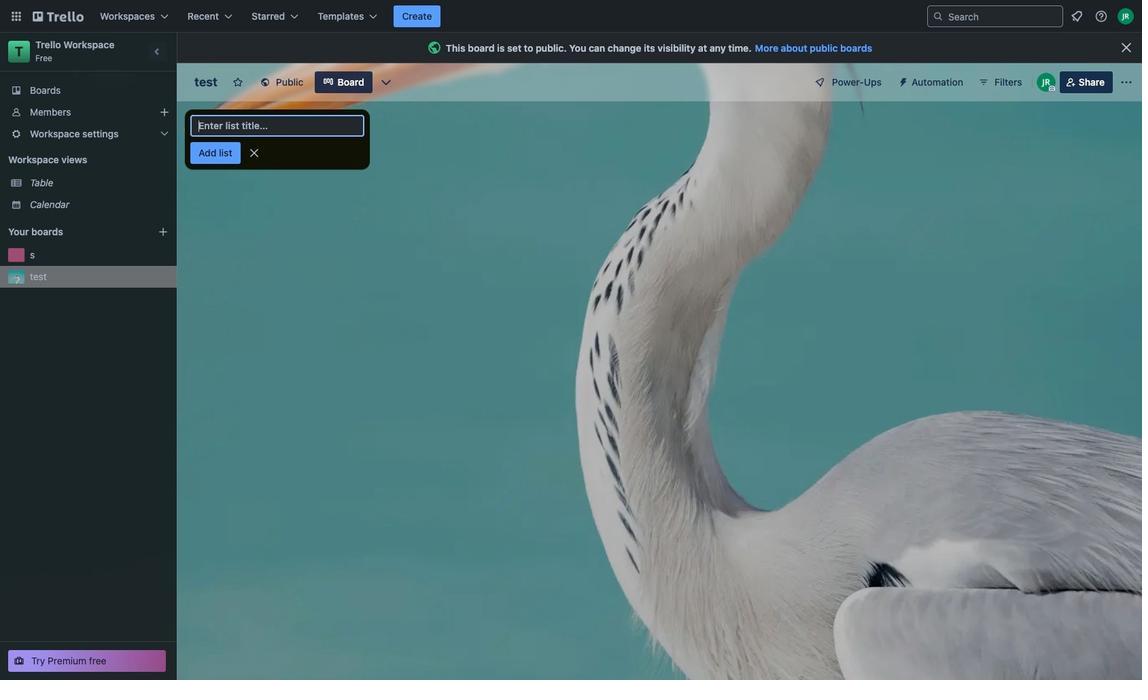 Task type: vqa. For each thing, say whether or not it's contained in the screenshot.
"Agile"
no



Task type: locate. For each thing, give the bounding box(es) containing it.
this member is an admin of this board. image
[[1049, 86, 1056, 92]]

1 horizontal spatial jacob rogers (jacobrogers65) image
[[1118, 8, 1135, 24]]

add board image
[[158, 227, 169, 237]]

1 vertical spatial jacob rogers (jacobrogers65) image
[[1037, 73, 1056, 92]]

open information menu image
[[1095, 10, 1109, 23]]

0 notifications image
[[1069, 8, 1086, 24]]

workspace navigation collapse icon image
[[148, 42, 167, 61]]

0 vertical spatial jacob rogers (jacobrogers65) image
[[1118, 8, 1135, 24]]

jacob rogers (jacobrogers65) image
[[1118, 8, 1135, 24], [1037, 73, 1056, 92]]

back to home image
[[33, 5, 84, 27]]

cancel list editing image
[[247, 146, 261, 160]]

search image
[[933, 11, 944, 22]]

Board name text field
[[188, 71, 224, 93]]

Enter list title… text field
[[190, 115, 365, 137]]

sm image
[[893, 71, 912, 90]]



Task type: describe. For each thing, give the bounding box(es) containing it.
customize views image
[[379, 76, 393, 89]]

star or unstar board image
[[233, 77, 243, 88]]

0 horizontal spatial jacob rogers (jacobrogers65) image
[[1037, 73, 1056, 92]]

primary element
[[0, 0, 1143, 33]]

show menu image
[[1120, 76, 1134, 89]]

Search field
[[944, 7, 1063, 26]]

your boards with 2 items element
[[8, 224, 137, 240]]



